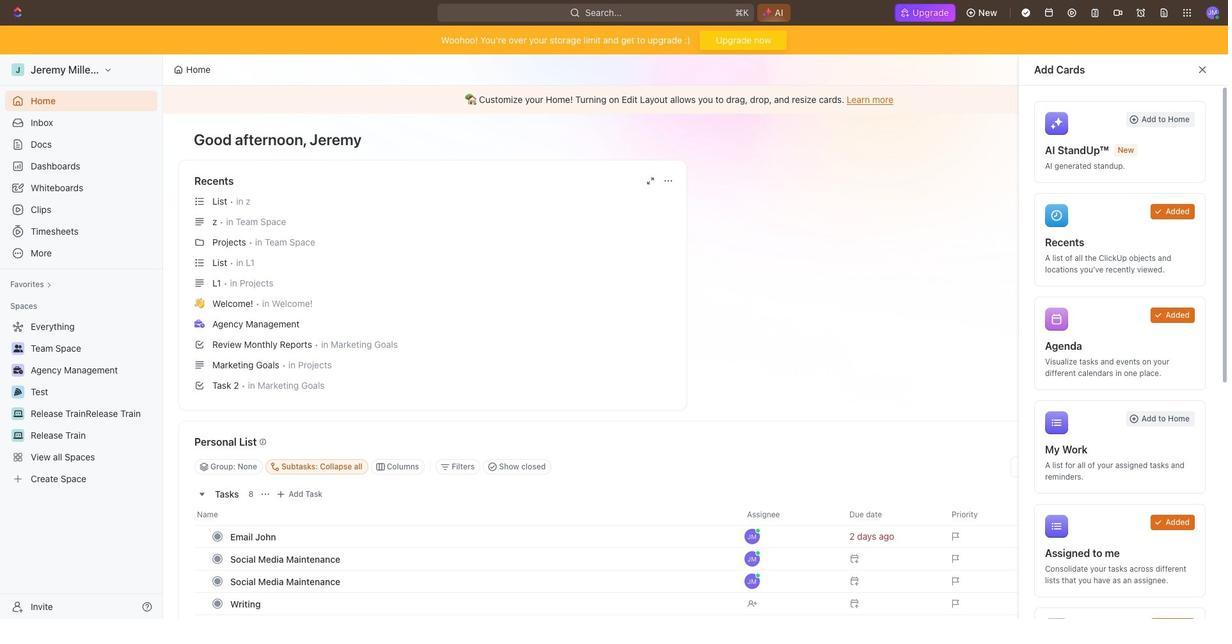 Task type: describe. For each thing, give the bounding box(es) containing it.
laptop code image
[[13, 432, 23, 440]]

recents image
[[1046, 204, 1069, 227]]

assigned to me image
[[1046, 515, 1069, 538]]

jeremy miller's workspace, , element
[[12, 63, 24, 76]]



Task type: vqa. For each thing, say whether or not it's contained in the screenshot.
Custom Fields dropdown button
no



Task type: locate. For each thing, give the bounding box(es) containing it.
alert
[[163, 86, 1222, 114]]

ai standup™ image
[[1046, 112, 1069, 135]]

laptop code image
[[13, 410, 23, 418]]

Search tasks... text field
[[1012, 458, 1140, 477]]

user group image
[[13, 345, 23, 353]]

sidebar navigation
[[0, 54, 166, 619]]

tree inside "sidebar" navigation
[[5, 317, 157, 490]]

my work image
[[1046, 412, 1069, 435]]

business time image
[[195, 320, 205, 328]]

agenda image
[[1046, 308, 1069, 331]]

pizza slice image
[[14, 388, 22, 396]]

tree
[[5, 317, 157, 490]]

business time image
[[13, 367, 23, 374]]



